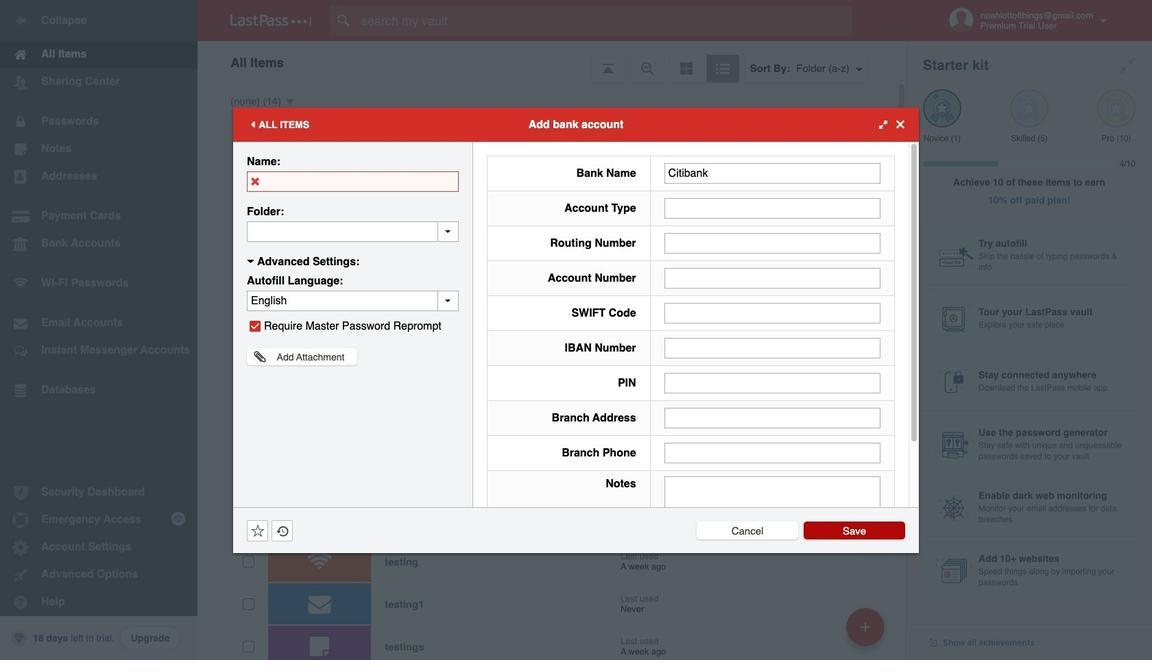 Task type: vqa. For each thing, say whether or not it's contained in the screenshot.
search people i trust "text field"
no



Task type: locate. For each thing, give the bounding box(es) containing it.
main navigation navigation
[[0, 0, 198, 660]]

dialog
[[233, 107, 919, 570]]

lastpass image
[[230, 14, 311, 27]]

None text field
[[247, 171, 459, 192], [664, 198, 881, 218], [664, 233, 881, 253], [664, 303, 881, 323], [664, 443, 881, 463], [664, 476, 881, 561], [247, 171, 459, 192], [664, 198, 881, 218], [664, 233, 881, 253], [664, 303, 881, 323], [664, 443, 881, 463], [664, 476, 881, 561]]

new item navigation
[[842, 604, 893, 660]]

None text field
[[664, 163, 881, 183], [247, 221, 459, 242], [664, 268, 881, 288], [664, 338, 881, 358], [664, 373, 881, 393], [664, 408, 881, 428], [664, 163, 881, 183], [247, 221, 459, 242], [664, 268, 881, 288], [664, 338, 881, 358], [664, 373, 881, 393], [664, 408, 881, 428]]

vault options navigation
[[198, 41, 907, 82]]



Task type: describe. For each thing, give the bounding box(es) containing it.
new item image
[[861, 622, 870, 632]]

search my vault text field
[[331, 5, 879, 36]]

Search search field
[[331, 5, 879, 36]]



